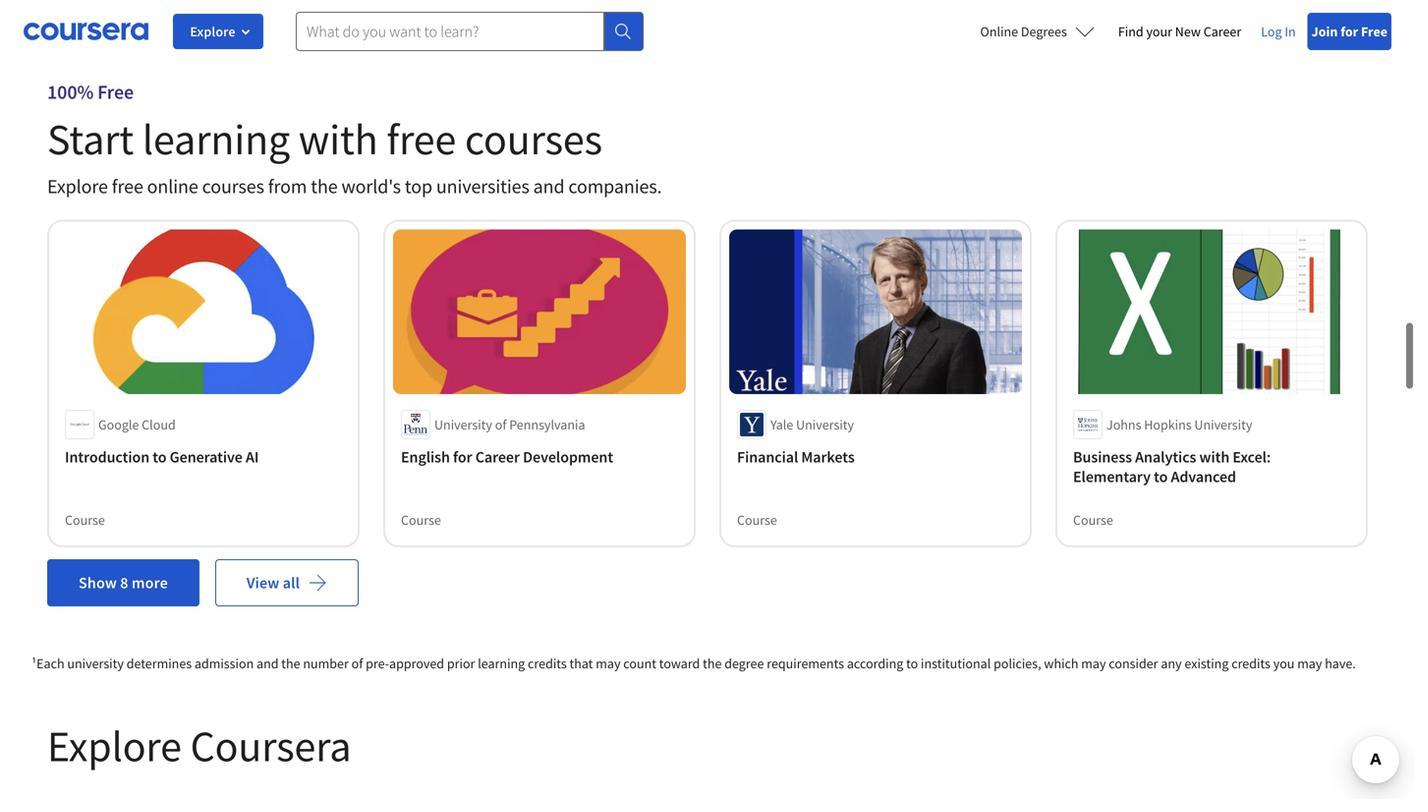 Task type: locate. For each thing, give the bounding box(es) containing it.
explore inside explore popup button
[[190, 23, 236, 40]]

to down cloud
[[153, 447, 167, 467]]

course down elementary
[[1073, 511, 1114, 529]]

1 horizontal spatial with
[[1200, 447, 1230, 467]]

2 horizontal spatial to
[[1154, 467, 1168, 487]]

for right "english" at the bottom left
[[453, 447, 472, 467]]

3 university from the left
[[1195, 416, 1253, 434]]

introduction to generative ai link
[[65, 447, 342, 467]]

1 vertical spatial courses
[[202, 174, 264, 198]]

business
[[1073, 447, 1132, 467]]

business analytics with excel: elementary to advanced link
[[1073, 447, 1351, 487]]

1 horizontal spatial the
[[311, 174, 338, 198]]

to
[[153, 447, 167, 467], [1154, 467, 1168, 487], [906, 655, 918, 672]]

approved
[[389, 655, 444, 672]]

0 horizontal spatial credits
[[528, 655, 567, 672]]

1 vertical spatial explore
[[47, 174, 108, 198]]

online degrees
[[981, 23, 1067, 40]]

1 horizontal spatial credits
[[1232, 655, 1271, 672]]

the left number
[[281, 655, 300, 672]]

free
[[387, 111, 456, 166], [112, 174, 143, 198]]

and right 'admission'
[[257, 655, 279, 672]]

0 vertical spatial and
[[533, 174, 565, 198]]

yale university
[[771, 416, 854, 434]]

0 vertical spatial for
[[1341, 23, 1359, 40]]

1 vertical spatial with
[[1200, 447, 1230, 467]]

credits left 'that'
[[528, 655, 567, 672]]

find
[[1119, 23, 1144, 40]]

and
[[533, 174, 565, 198], [257, 655, 279, 672]]

1 horizontal spatial and
[[533, 174, 565, 198]]

0 horizontal spatial courses
[[202, 174, 264, 198]]

0 horizontal spatial learning
[[142, 111, 290, 166]]

explore
[[190, 23, 236, 40], [47, 174, 108, 198], [47, 719, 182, 773]]

for right 'join'
[[1341, 23, 1359, 40]]

new
[[1175, 23, 1201, 40]]

may right 'that'
[[596, 655, 621, 672]]

free
[[1361, 23, 1388, 40], [97, 80, 134, 104]]

2 course from the left
[[401, 511, 441, 529]]

0 horizontal spatial and
[[257, 655, 279, 672]]

8
[[120, 573, 128, 593]]

4 course from the left
[[1073, 511, 1114, 529]]

1 vertical spatial free
[[112, 174, 143, 198]]

course for english for career development
[[401, 511, 441, 529]]

google cloud
[[98, 416, 176, 434]]

1 vertical spatial career
[[476, 447, 520, 467]]

0 vertical spatial with
[[299, 111, 378, 166]]

1 vertical spatial free
[[97, 80, 134, 104]]

of left pre-
[[352, 655, 363, 672]]

explore coursera
[[47, 719, 351, 773]]

find your new career link
[[1111, 14, 1250, 49]]

financial markets link
[[737, 447, 1014, 467]]

to left advanced
[[1154, 467, 1168, 487]]

1 vertical spatial for
[[453, 447, 472, 467]]

with left excel:
[[1200, 447, 1230, 467]]

career
[[1204, 23, 1242, 40], [476, 447, 520, 467]]

english for career development
[[401, 447, 613, 467]]

learning right prior
[[478, 655, 525, 672]]

career right new
[[1204, 23, 1242, 40]]

2 horizontal spatial may
[[1298, 655, 1323, 672]]

courses
[[465, 111, 603, 166], [202, 174, 264, 198]]

0 horizontal spatial for
[[453, 447, 472, 467]]

learning inside '100% free start learning with free courses explore free online courses from the world's top universities and companies.'
[[142, 111, 290, 166]]

1 horizontal spatial learning
[[478, 655, 525, 672]]

the left degree
[[703, 655, 722, 672]]

find your new career
[[1119, 23, 1242, 40]]

free right 100%
[[97, 80, 134, 104]]

toward
[[659, 655, 700, 672]]

with
[[299, 111, 378, 166], [1200, 447, 1230, 467]]

introduction
[[65, 447, 150, 467]]

start
[[47, 111, 134, 166]]

the
[[311, 174, 338, 198], [281, 655, 300, 672], [703, 655, 722, 672]]

admission
[[195, 655, 254, 672]]

to right according
[[906, 655, 918, 672]]

may right you
[[1298, 655, 1323, 672]]

yale
[[771, 416, 794, 434]]

1 horizontal spatial courses
[[465, 111, 603, 166]]

for
[[1341, 23, 1359, 40], [453, 447, 472, 467]]

coursera
[[190, 719, 351, 773]]

1 horizontal spatial may
[[1082, 655, 1106, 672]]

university
[[434, 416, 492, 434], [796, 416, 854, 434], [1195, 416, 1253, 434]]

0 vertical spatial career
[[1204, 23, 1242, 40]]

¹each
[[31, 655, 64, 672]]

1 horizontal spatial for
[[1341, 23, 1359, 40]]

free left the 'online'
[[112, 174, 143, 198]]

university up excel:
[[1195, 416, 1253, 434]]

learning up the 'online'
[[142, 111, 290, 166]]

of
[[495, 416, 507, 434], [352, 655, 363, 672]]

0 vertical spatial learning
[[142, 111, 290, 166]]

1 vertical spatial and
[[257, 655, 279, 672]]

university up "markets"
[[796, 416, 854, 434]]

show
[[79, 573, 117, 593]]

free up top
[[387, 111, 456, 166]]

1 horizontal spatial career
[[1204, 23, 1242, 40]]

None search field
[[296, 12, 644, 51]]

0 horizontal spatial career
[[476, 447, 520, 467]]

1 horizontal spatial of
[[495, 416, 507, 434]]

1 horizontal spatial university
[[796, 416, 854, 434]]

show 8 more
[[79, 573, 168, 593]]

prior
[[447, 655, 475, 672]]

for for english
[[453, 447, 472, 467]]

development
[[523, 447, 613, 467]]

hopkins
[[1144, 416, 1192, 434]]

100%
[[47, 80, 94, 104]]

requirements
[[767, 655, 844, 672]]

explore inside '100% free start learning with free courses explore free online courses from the world's top universities and companies.'
[[47, 174, 108, 198]]

for inside collection 'element'
[[453, 447, 472, 467]]

for for join
[[1341, 23, 1359, 40]]

top
[[405, 174, 433, 198]]

may right "which"
[[1082, 655, 1106, 672]]

0 horizontal spatial may
[[596, 655, 621, 672]]

learning
[[142, 111, 290, 166], [478, 655, 525, 672]]

and right universities
[[533, 174, 565, 198]]

0 vertical spatial of
[[495, 416, 507, 434]]

financial
[[737, 447, 798, 467]]

0 horizontal spatial with
[[299, 111, 378, 166]]

you
[[1274, 655, 1295, 672]]

0 horizontal spatial of
[[352, 655, 363, 672]]

1 horizontal spatial free
[[1361, 23, 1388, 40]]

elementary
[[1073, 467, 1151, 487]]

introduction to generative ai
[[65, 447, 259, 467]]

course for business analytics with excel: elementary to advanced
[[1073, 511, 1114, 529]]

course down financial on the right of the page
[[737, 511, 777, 529]]

have.
[[1325, 655, 1356, 672]]

1 vertical spatial learning
[[478, 655, 525, 672]]

2 vertical spatial explore
[[47, 719, 182, 773]]

existing
[[1185, 655, 1229, 672]]

course up show
[[65, 511, 105, 529]]

1 course from the left
[[65, 511, 105, 529]]

may
[[596, 655, 621, 672], [1082, 655, 1106, 672], [1298, 655, 1323, 672]]

coursera image
[[24, 16, 148, 47]]

show 8 more button
[[47, 559, 199, 607]]

of up english for career development
[[495, 416, 507, 434]]

0 vertical spatial free
[[1361, 23, 1388, 40]]

2 horizontal spatial university
[[1195, 416, 1253, 434]]

business analytics with excel: elementary to advanced
[[1073, 447, 1271, 487]]

with up world's
[[299, 111, 378, 166]]

free right 'join'
[[1361, 23, 1388, 40]]

cloud
[[142, 416, 176, 434]]

0 horizontal spatial university
[[434, 416, 492, 434]]

all
[[283, 573, 300, 593]]

excel:
[[1233, 447, 1271, 467]]

1 university from the left
[[434, 416, 492, 434]]

courses left from
[[202, 174, 264, 198]]

0 vertical spatial explore
[[190, 23, 236, 40]]

from
[[268, 174, 307, 198]]

course down "english" at the bottom left
[[401, 511, 441, 529]]

0 horizontal spatial to
[[153, 447, 167, 467]]

course
[[65, 511, 105, 529], [401, 511, 441, 529], [737, 511, 777, 529], [1073, 511, 1114, 529]]

courses up universities
[[465, 111, 603, 166]]

the right from
[[311, 174, 338, 198]]

3 course from the left
[[737, 511, 777, 529]]

What do you want to learn? text field
[[296, 12, 605, 51]]

career down university of pennsylvania
[[476, 447, 520, 467]]

log in
[[1261, 23, 1296, 40]]

university up "english" at the bottom left
[[434, 416, 492, 434]]

0 horizontal spatial free
[[97, 80, 134, 104]]

credits left you
[[1232, 655, 1271, 672]]

¹each university determines admission and the number of pre-approved prior learning credits that may count toward the degree requirements according to institutional policies, which may consider any existing credits you may have.
[[31, 655, 1356, 672]]

online degrees button
[[965, 10, 1111, 53]]

institutional
[[921, 655, 991, 672]]

1 horizontal spatial free
[[387, 111, 456, 166]]



Task type: vqa. For each thing, say whether or not it's contained in the screenshot.
have.
yes



Task type: describe. For each thing, give the bounding box(es) containing it.
3 may from the left
[[1298, 655, 1323, 672]]

johns hopkins university
[[1107, 416, 1253, 434]]

log in link
[[1250, 20, 1308, 43]]

2 horizontal spatial the
[[703, 655, 722, 672]]

to inside business analytics with excel: elementary to advanced
[[1154, 467, 1168, 487]]

online
[[981, 23, 1019, 40]]

course for introduction to generative ai
[[65, 511, 105, 529]]

pennsylvania
[[509, 416, 585, 434]]

1 credits from the left
[[528, 655, 567, 672]]

collection element
[[35, 47, 1380, 638]]

johns
[[1107, 416, 1142, 434]]

according
[[847, 655, 904, 672]]

explore for explore
[[190, 23, 236, 40]]

of inside collection 'element'
[[495, 416, 507, 434]]

count
[[624, 655, 657, 672]]

1 vertical spatial of
[[352, 655, 363, 672]]

explore button
[[173, 14, 263, 49]]

number
[[303, 655, 349, 672]]

consider
[[1109, 655, 1159, 672]]

1 may from the left
[[596, 655, 621, 672]]

view
[[247, 573, 280, 593]]

that
[[570, 655, 593, 672]]

100% free start learning with free courses explore free online courses from the world's top universities and companies.
[[47, 80, 662, 198]]

log
[[1261, 23, 1282, 40]]

in
[[1285, 23, 1296, 40]]

free inside '100% free start learning with free courses explore free online courses from the world's top universities and companies.'
[[97, 80, 134, 104]]

explore for explore coursera
[[47, 719, 182, 773]]

and inside '100% free start learning with free courses explore free online courses from the world's top universities and companies.'
[[533, 174, 565, 198]]

view all
[[247, 573, 300, 593]]

ai
[[246, 447, 259, 467]]

policies,
[[994, 655, 1042, 672]]

career inside collection 'element'
[[476, 447, 520, 467]]

0 horizontal spatial the
[[281, 655, 300, 672]]

2 may from the left
[[1082, 655, 1106, 672]]

join for free
[[1312, 23, 1388, 40]]

course for financial markets
[[737, 511, 777, 529]]

view all link
[[215, 559, 359, 607]]

english for career development link
[[401, 447, 678, 467]]

world's
[[342, 174, 401, 198]]

0 horizontal spatial free
[[112, 174, 143, 198]]

determines
[[127, 655, 192, 672]]

the inside '100% free start learning with free courses explore free online courses from the world's top universities and companies.'
[[311, 174, 338, 198]]

2 credits from the left
[[1232, 655, 1271, 672]]

degree
[[725, 655, 764, 672]]

join
[[1312, 23, 1338, 40]]

pre-
[[366, 655, 389, 672]]

more
[[132, 573, 168, 593]]

companies.
[[569, 174, 662, 198]]

your
[[1147, 23, 1173, 40]]

google
[[98, 416, 139, 434]]

1 horizontal spatial to
[[906, 655, 918, 672]]

financial markets
[[737, 447, 855, 467]]

generative
[[170, 447, 243, 467]]

0 vertical spatial free
[[387, 111, 456, 166]]

university of pennsylvania
[[434, 416, 585, 434]]

with inside business analytics with excel: elementary to advanced
[[1200, 447, 1230, 467]]

online
[[147, 174, 198, 198]]

with inside '100% free start learning with free courses explore free online courses from the world's top universities and companies.'
[[299, 111, 378, 166]]

which
[[1044, 655, 1079, 672]]

english
[[401, 447, 450, 467]]

join for free link
[[1308, 13, 1392, 50]]

university
[[67, 655, 124, 672]]

markets
[[802, 447, 855, 467]]

analytics
[[1136, 447, 1197, 467]]

advanced
[[1171, 467, 1237, 487]]

any
[[1161, 655, 1182, 672]]

degrees
[[1021, 23, 1067, 40]]

universities
[[436, 174, 530, 198]]

2 university from the left
[[796, 416, 854, 434]]

0 vertical spatial courses
[[465, 111, 603, 166]]



